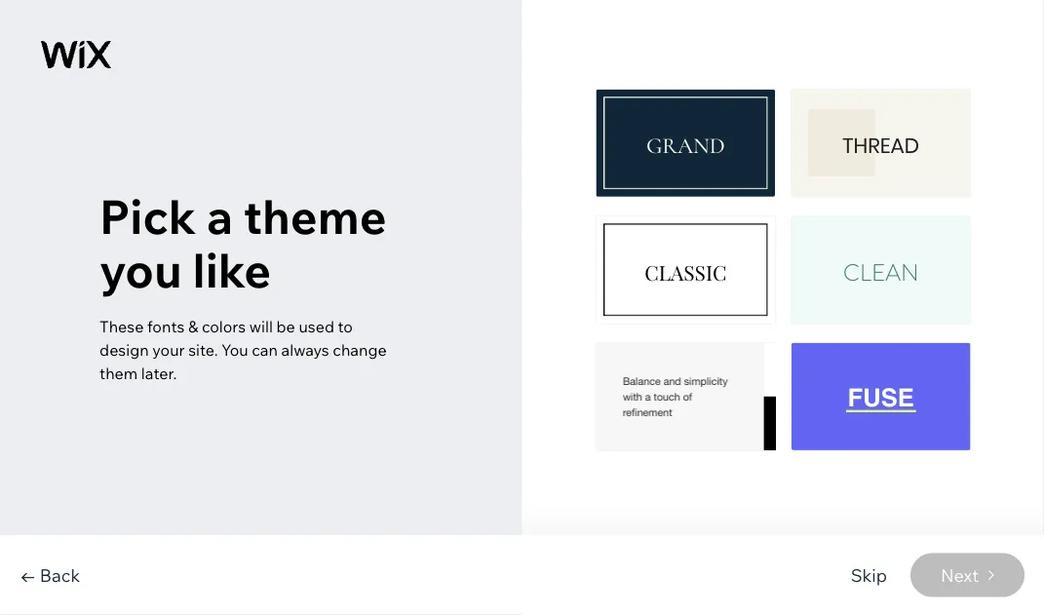 Task type: vqa. For each thing, say whether or not it's contained in the screenshot.
Site's Pages
no



Task type: describe. For each thing, give the bounding box(es) containing it.
and
[[667, 375, 685, 387]]

your
[[152, 340, 185, 359]]

your
[[564, 57, 592, 74]]

touch
[[657, 390, 684, 403]]

will
[[249, 317, 273, 336]]

with
[[626, 390, 646, 403]]

simplicity
[[687, 375, 731, 387]]

design
[[100, 340, 149, 359]]

later.
[[141, 363, 177, 383]]

back
[[40, 564, 80, 586]]

connect your domain
[[506, 57, 645, 74]]

← back
[[20, 564, 80, 586]]

colors
[[202, 317, 246, 336]]

change
[[333, 340, 387, 359]]

pick
[[100, 186, 196, 245]]

these
[[100, 317, 144, 336]]



Task type: locate. For each thing, give the bounding box(es) containing it.
balance and simplicity with a touch of refinement
[[626, 375, 731, 418]]

0 vertical spatial a
[[207, 186, 233, 245]]

←
[[20, 564, 36, 586]]

balance
[[626, 375, 664, 387]]

of
[[686, 390, 696, 403]]

a
[[207, 186, 233, 245], [649, 390, 654, 403]]

used
[[299, 317, 334, 336]]

always
[[281, 340, 329, 359]]

you
[[221, 340, 248, 359]]

0 horizontal spatial a
[[207, 186, 233, 245]]

connect
[[506, 57, 561, 74]]

you
[[100, 240, 182, 299]]

next
[[941, 564, 979, 586]]

1 vertical spatial a
[[649, 390, 654, 403]]

&
[[188, 317, 198, 336]]

can
[[252, 340, 278, 359]]

to
[[338, 317, 353, 336]]

skip
[[851, 564, 887, 586]]

a inside balance and simplicity with a touch of refinement
[[649, 390, 654, 403]]

site.
[[188, 340, 218, 359]]

home
[[74, 57, 116, 74]]

theme
[[244, 186, 387, 245]]

1 horizontal spatial a
[[649, 390, 654, 403]]

domain
[[596, 57, 645, 74]]

pick a theme you like
[[100, 186, 387, 299]]

these fonts & colors will be used to design your site. you can always change them later.
[[100, 317, 387, 383]]

a right with
[[649, 390, 654, 403]]

like
[[193, 240, 271, 299]]

a inside the pick a theme you like
[[207, 186, 233, 245]]

refinement
[[626, 406, 676, 418]]

them
[[100, 363, 138, 383]]

fonts
[[147, 317, 185, 336]]

a right pick
[[207, 186, 233, 245]]

be
[[277, 317, 295, 336]]



